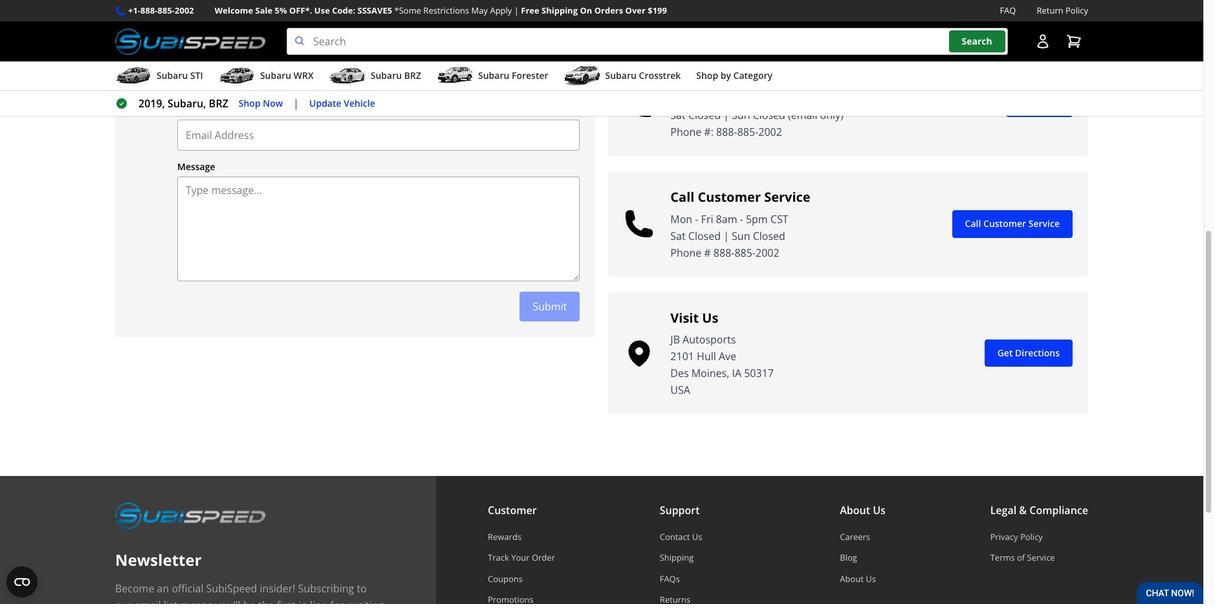 Task type: locate. For each thing, give the bounding box(es) containing it.
2 about us from the top
[[840, 573, 876, 585]]

us inside visit us jb autosports 2101 hull ave des moines, ia 50317 usa
[[702, 309, 719, 327]]

0 vertical spatial subispeed logo image
[[115, 28, 266, 55]]

subaru left forester
[[478, 69, 510, 82]]

5pm inside call customer service mon - fri 8am - 5pm cst sat closed | sun closed phone # 888-885-2002
[[746, 212, 768, 226]]

official
[[172, 582, 204, 596]]

cst
[[771, 91, 789, 106], [771, 212, 789, 226]]

live
[[194, 18, 209, 31]]

a
[[269, 18, 275, 31]]

1 fri from the top
[[701, 91, 714, 106]]

1 vertical spatial 5pm
[[746, 212, 768, 226]]

call inside call customer service mon - fri 8am - 5pm cst sat closed | sun closed phone # 888-885-2002
[[671, 188, 695, 206]]

2 phone from the top
[[671, 246, 702, 260]]

0 vertical spatial 8am
[[716, 91, 737, 106]]

shop left the by
[[697, 69, 718, 82]]

0 vertical spatial about us
[[840, 504, 886, 518]]

1 vertical spatial phone
[[671, 246, 702, 260]]

us up careers link
[[873, 504, 886, 518]]

2002 left questions
[[175, 5, 194, 16]]

2 vertical spatial 2002
[[756, 246, 780, 260]]

service for call customer service mon - fri 8am - 5pm cst sat closed | sun closed phone # 888-885-2002
[[764, 188, 811, 206]]

email
[[135, 599, 161, 605]]

0 vertical spatial sun
[[732, 108, 750, 122]]

0 vertical spatial please
[[492, 4, 519, 16]]

0 vertical spatial policy
[[1066, 5, 1089, 16]]

shop by category button
[[697, 64, 773, 90]]

visit
[[671, 309, 699, 327]]

1 horizontal spatial please
[[492, 4, 519, 16]]

sat inside call sales mon - fri 8am - 5pm cst sat closed | sun closed (email only) phone #: 888-885-2002
[[671, 108, 686, 122]]

1 horizontal spatial shipping
[[660, 552, 694, 564]]

2 vertical spatial 885-
[[735, 246, 756, 260]]

1 sat from the top
[[671, 108, 686, 122]]

0 vertical spatial mon
[[671, 91, 693, 106]]

0 horizontal spatial shop
[[239, 97, 261, 109]]

mon inside call sales mon - fri 8am - 5pm cst sat closed | sun closed (email only) phone #: 888-885-2002
[[671, 91, 693, 106]]

are
[[245, 4, 258, 16]]

885- right '#'
[[735, 246, 756, 260]]

restrictions
[[424, 5, 469, 16]]

1 vertical spatial 2002
[[759, 125, 782, 139]]

1 vertical spatial 888-
[[716, 125, 738, 139]]

1 vertical spatial cst
[[771, 212, 789, 226]]

0 vertical spatial the
[[377, 18, 391, 31]]

0 horizontal spatial shipping
[[542, 5, 578, 16]]

policy right return in the top of the page
[[1066, 5, 1089, 16]]

1 8am from the top
[[716, 91, 737, 106]]

2 subaru from the left
[[260, 69, 291, 82]]

means
[[180, 599, 213, 605]]

2 mon from the top
[[671, 212, 693, 226]]

1 vertical spatial sat
[[671, 229, 686, 243]]

0 vertical spatial fri
[[701, 91, 714, 106]]

2002 right '#'
[[756, 246, 780, 260]]

for
[[379, 4, 393, 16]]

1 vertical spatial our
[[115, 599, 132, 605]]

2 sat from the top
[[671, 229, 686, 243]]

terms of service link
[[991, 552, 1089, 564]]

shop
[[697, 69, 718, 82], [239, 97, 261, 109]]

brz right email
[[209, 97, 228, 111]]

1 phone from the top
[[671, 125, 702, 139]]

888- right '#'
[[714, 246, 735, 260]]

2 vertical spatial 888-
[[714, 246, 735, 260]]

5pm
[[746, 91, 768, 106], [746, 212, 768, 226]]

customer inside call customer service mon - fri 8am - 5pm cst sat closed | sun closed phone # 888-885-2002
[[698, 188, 761, 206]]

8am
[[716, 91, 737, 106], [716, 212, 737, 226]]

$199
[[648, 5, 667, 16]]

2002 inside call customer service mon - fri 8am - 5pm cst sat closed | sun closed phone # 888-885-2002
[[756, 246, 780, 260]]

1 subaru from the left
[[157, 69, 188, 82]]

888- right the #:
[[716, 125, 738, 139]]

subispeed logo image down most
[[115, 28, 266, 55]]

shop left now
[[239, 97, 261, 109]]

0 vertical spatial call
[[671, 68, 695, 85]]

shipping link
[[660, 552, 736, 564]]

on
[[580, 5, 592, 16]]

about us down blog link
[[840, 573, 876, 585]]

send
[[247, 18, 267, 31]]

get directions
[[998, 347, 1060, 359]]

subaru for subaru crosstrek
[[605, 69, 637, 82]]

a subaru brz thumbnail image image
[[329, 66, 366, 86]]

call for call customer service
[[671, 188, 695, 206]]

autosports
[[683, 333, 736, 347]]

1 cst from the top
[[771, 91, 789, 106]]

1 mon from the top
[[671, 91, 693, 106]]

sssave5
[[358, 5, 392, 16]]

careers link
[[840, 531, 886, 543]]

2 horizontal spatial customer
[[984, 217, 1027, 230]]

2 vertical spatial service
[[1028, 552, 1055, 564]]

policy up 'terms of service' link on the right bottom of page
[[1021, 531, 1043, 543]]

phone left the #:
[[671, 125, 702, 139]]

sat inside call customer service mon - fri 8am - 5pm cst sat closed | sun closed phone # 888-885-2002
[[671, 229, 686, 243]]

our down become
[[115, 599, 132, 605]]

0 vertical spatial 885-
[[158, 5, 175, 16]]

2101
[[671, 350, 694, 364]]

2 about from the top
[[840, 573, 864, 585]]

1 vertical spatial please
[[319, 18, 346, 31]]

1 horizontal spatial our
[[177, 18, 192, 31]]

2 sun from the top
[[732, 229, 750, 243]]

fill
[[348, 18, 358, 31]]

0 vertical spatial 5pm
[[746, 91, 768, 106]]

fri up '#'
[[701, 212, 714, 226]]

about
[[840, 504, 871, 518], [840, 573, 864, 585]]

service for terms of service
[[1028, 552, 1055, 564]]

about down blog
[[840, 573, 864, 585]]

2 8am from the top
[[716, 212, 737, 226]]

sales
[[698, 68, 731, 85]]

0 vertical spatial brz
[[404, 69, 421, 82]]

subaru up vehicle
[[371, 69, 402, 82]]

4 subaru from the left
[[478, 69, 510, 82]]

1 vertical spatial about us
[[840, 573, 876, 585]]

subaru inside dropdown button
[[260, 69, 291, 82]]

0 horizontal spatial please
[[319, 18, 346, 31]]

0 horizontal spatial the
[[258, 599, 274, 605]]

+1-888-885-2002
[[128, 5, 194, 16]]

please down use
[[319, 18, 346, 31]]

1 vertical spatial service
[[1029, 217, 1060, 230]]

subaru for subaru sti
[[157, 69, 188, 82]]

sat
[[671, 108, 686, 122], [671, 229, 686, 243]]

1 vertical spatial policy
[[1021, 531, 1043, 543]]

assistance,
[[443, 4, 489, 16]]

search input field
[[287, 28, 1008, 55]]

hours.
[[350, 4, 377, 16]]

888-
[[140, 5, 158, 16], [716, 125, 738, 139], [714, 246, 735, 260]]

1 horizontal spatial policy
[[1066, 5, 1089, 16]]

subaru left 'sti'
[[157, 69, 188, 82]]

subaru for subaru forester
[[478, 69, 510, 82]]

fri inside call customer service mon - fri 8am - 5pm cst sat closed | sun closed phone # 888-885-2002
[[701, 212, 714, 226]]

please left "call"
[[492, 4, 519, 16]]

2 5pm from the top
[[746, 212, 768, 226]]

885- inside call sales mon - fri 8am - 5pm cst sat closed | sun closed (email only) phone #: 888-885-2002
[[738, 125, 759, 139]]

name
[[177, 47, 204, 60]]

questions
[[201, 4, 242, 16]]

2 fri from the top
[[701, 212, 714, 226]]

call
[[671, 68, 695, 85], [671, 188, 695, 206], [965, 217, 981, 230]]

1 vertical spatial sun
[[732, 229, 750, 243]]

2 cst from the top
[[771, 212, 789, 226]]

track your order
[[488, 552, 555, 564]]

0 vertical spatial our
[[177, 18, 192, 31]]

phone left '#'
[[671, 246, 702, 260]]

2002
[[175, 5, 194, 16], [759, 125, 782, 139], [756, 246, 780, 260]]

subaru
[[157, 69, 188, 82], [260, 69, 291, 82], [371, 69, 402, 82], [478, 69, 510, 82], [605, 69, 637, 82]]

subaru left crosstrek
[[605, 69, 637, 82]]

jb
[[671, 333, 680, 347]]

0 vertical spatial shop
[[697, 69, 718, 82]]

the right be
[[258, 599, 274, 605]]

support
[[660, 504, 700, 518]]

submit
[[533, 299, 567, 314]]

about up the "careers" in the bottom right of the page
[[840, 504, 871, 518]]

2 vertical spatial customer
[[488, 504, 537, 518]]

1 vertical spatial customer
[[984, 217, 1027, 230]]

cst inside call sales mon - fri 8am - 5pm cst sat closed | sun closed (email only) phone #: 888-885-2002
[[771, 91, 789, 106]]

faqs link
[[660, 573, 736, 585]]

terms
[[991, 552, 1015, 564]]

brz
[[404, 69, 421, 82], [209, 97, 228, 111]]

us up shipping link
[[692, 531, 703, 543]]

subaru,
[[168, 97, 206, 111]]

5 subaru from the left
[[605, 69, 637, 82]]

0 vertical spatial cst
[[771, 91, 789, 106]]

contact
[[660, 531, 690, 543]]

0 vertical spatial customer
[[698, 188, 761, 206]]

privacy policy
[[991, 531, 1043, 543]]

shipping down contact
[[660, 552, 694, 564]]

2002 down category
[[759, 125, 782, 139]]

0 vertical spatial phone
[[671, 125, 702, 139]]

phone inside call customer service mon - fri 8am - 5pm cst sat closed | sun closed phone # 888-885-2002
[[671, 246, 702, 260]]

2 vertical spatial call
[[965, 217, 981, 230]]

fri down sales
[[701, 91, 714, 106]]

1 vertical spatial shipping
[[660, 552, 694, 564]]

1 vertical spatial the
[[258, 599, 274, 605]]

subaru crosstrek
[[605, 69, 681, 82]]

email
[[177, 104, 201, 116]]

about us up careers link
[[840, 504, 886, 518]]

0 vertical spatial service
[[764, 188, 811, 206]]

1 vertical spatial about
[[840, 573, 864, 585]]

call sales mon - fri 8am - 5pm cst sat closed | sun closed (email only) phone #: 888-885-2002
[[671, 68, 844, 139]]

1 vertical spatial mon
[[671, 212, 693, 226]]

0 horizontal spatial our
[[115, 599, 132, 605]]

most
[[177, 4, 198, 16]]

subispeed logo image
[[115, 28, 266, 55], [115, 502, 266, 530]]

message,
[[277, 18, 316, 31]]

get directions link
[[985, 339, 1073, 367]]

service for call customer service
[[1029, 217, 1060, 230]]

subispeed logo image up newsletter
[[115, 502, 266, 530]]

blog
[[840, 552, 857, 564]]

1 subispeed logo image from the top
[[115, 28, 266, 55]]

mon
[[671, 91, 693, 106], [671, 212, 693, 226]]

get
[[998, 347, 1013, 359]]

a subaru sti thumbnail image image
[[115, 66, 151, 86]]

service inside call customer service mon - fri 8am - 5pm cst sat closed | sun closed phone # 888-885-2002
[[764, 188, 811, 206]]

888- left most
[[140, 5, 158, 16]]

shipping left on at the top left
[[542, 5, 578, 16]]

brz left a subaru forester thumbnail image
[[404, 69, 421, 82]]

our
[[177, 18, 192, 31], [115, 599, 132, 605]]

1 horizontal spatial brz
[[404, 69, 421, 82]]

885- left most
[[158, 5, 175, 16]]

off*.
[[289, 5, 312, 16]]

1 vertical spatial fri
[[701, 212, 714, 226]]

call inside call sales mon - fri 8am - 5pm cst sat closed | sun closed (email only) phone #: 888-885-2002
[[671, 68, 695, 85]]

1 vertical spatial call
[[671, 188, 695, 206]]

shop inside dropdown button
[[697, 69, 718, 82]]

call customer service
[[965, 217, 1060, 230]]

return
[[1037, 5, 1064, 16]]

update vehicle
[[309, 97, 375, 109]]

| inside call customer service mon - fri 8am - 5pm cst sat closed | sun closed phone # 888-885-2002
[[724, 229, 729, 243]]

0 vertical spatial sat
[[671, 108, 686, 122]]

0 horizontal spatial policy
[[1021, 531, 1043, 543]]

faq link
[[1000, 4, 1016, 18]]

subispeed
[[206, 582, 257, 596]]

885- right the #:
[[738, 125, 759, 139]]

-
[[695, 91, 699, 106], [740, 91, 744, 106], [695, 212, 699, 226], [740, 212, 744, 226]]

us down blog link
[[866, 573, 876, 585]]

subaru for subaru wrx
[[260, 69, 291, 82]]

call
[[521, 4, 535, 16]]

0 horizontal spatial brz
[[209, 97, 228, 111]]

subaru wrx
[[260, 69, 314, 82]]

policy
[[1066, 5, 1089, 16], [1021, 531, 1043, 543]]

1 5pm from the top
[[746, 91, 768, 106]]

the down 'for'
[[377, 18, 391, 31]]

phone inside call sales mon - fri 8am - 5pm cst sat closed | sun closed (email only) phone #: 888-885-2002
[[671, 125, 702, 139]]

1 vertical spatial subispeed logo image
[[115, 502, 266, 530]]

update vehicle button
[[309, 96, 375, 111]]

brz inside dropdown button
[[404, 69, 421, 82]]

subaru up now
[[260, 69, 291, 82]]

subaru inside dropdown button
[[478, 69, 510, 82]]

1 sun from the top
[[732, 108, 750, 122]]

1 horizontal spatial shop
[[697, 69, 718, 82]]

1 vertical spatial 8am
[[716, 212, 737, 226]]

1 vertical spatial shop
[[239, 97, 261, 109]]

shop for shop by category
[[697, 69, 718, 82]]

newsletter
[[115, 550, 202, 571]]

policy inside "link"
[[1066, 5, 1089, 16]]

0 vertical spatial about
[[840, 504, 871, 518]]

open widget image
[[6, 567, 38, 598]]

responded
[[261, 4, 307, 16]]

2019, subaru, brz
[[139, 97, 228, 111]]

the
[[377, 18, 391, 31], [258, 599, 274, 605]]

us up autosports
[[702, 309, 719, 327]]

1 horizontal spatial customer
[[698, 188, 761, 206]]

1 horizontal spatial the
[[377, 18, 391, 31]]

our down most
[[177, 18, 192, 31]]

policy for return policy
[[1066, 5, 1089, 16]]

forester
[[512, 69, 549, 82]]

1 vertical spatial 885-
[[738, 125, 759, 139]]

3 subaru from the left
[[371, 69, 402, 82]]



Task type: describe. For each thing, give the bounding box(es) containing it.
sun inside call customer service mon - fri 8am - 5pm cst sat closed | sun closed phone # 888-885-2002
[[732, 229, 750, 243]]

contact us link
[[660, 531, 736, 543]]

5pm inside call sales mon - fri 8am - 5pm cst sat closed | sun closed (email only) phone #: 888-885-2002
[[746, 91, 768, 106]]

contact us
[[660, 531, 703, 543]]

subaru wrx button
[[219, 64, 314, 90]]

call customer service link
[[952, 210, 1073, 238]]

apply
[[490, 5, 512, 16]]

subaru sti
[[157, 69, 203, 82]]

1 about us from the top
[[840, 504, 886, 518]]

legal
[[991, 504, 1017, 518]]

subaru brz button
[[329, 64, 421, 90]]

return policy link
[[1037, 4, 1089, 18]]

category
[[734, 69, 773, 82]]

fields:
[[434, 18, 459, 31]]

track
[[488, 552, 509, 564]]

vehicle
[[344, 97, 375, 109]]

search
[[962, 35, 993, 47]]

faqs
[[660, 573, 680, 585]]

fri inside call sales mon - fri 8am - 5pm cst sat closed | sun closed (email only) phone #: 888-885-2002
[[701, 91, 714, 106]]

sun inside call sales mon - fri 8am - 5pm cst sat closed | sun closed (email only) phone #: 888-885-2002
[[732, 108, 750, 122]]

subaru crosstrek button
[[564, 64, 681, 90]]

des
[[671, 366, 689, 381]]

now
[[263, 97, 283, 109]]

Name text field
[[177, 63, 580, 94]]

the inside become an official subispeed insider! subscribing to our email list means you'll be the first in line for excitin
[[258, 599, 274, 605]]

blog link
[[840, 552, 886, 564]]

2002 inside call sales mon - fri 8am - 5pm cst sat closed | sun closed (email only) phone #: 888-885-2002
[[759, 125, 782, 139]]

moines,
[[692, 366, 730, 381]]

0 vertical spatial 888-
[[140, 5, 158, 16]]

of
[[1017, 552, 1025, 564]]

Message text field
[[177, 176, 580, 281]]

become an official subispeed insider! subscribing to our email list means you'll be the first in line for excitin
[[115, 582, 384, 605]]

use
[[314, 5, 330, 16]]

privacy policy link
[[991, 531, 1089, 543]]

*some
[[395, 5, 421, 16]]

subaru forester button
[[437, 64, 549, 90]]

customer for call customer service
[[984, 217, 1027, 230]]

#
[[704, 246, 711, 260]]

following
[[394, 18, 432, 31]]

888- inside call sales mon - fri 8am - 5pm cst sat closed | sun closed (email only) phone #: 888-885-2002
[[716, 125, 738, 139]]

885- inside call customer service mon - fri 8am - 5pm cst sat closed | sun closed phone # 888-885-2002
[[735, 246, 756, 260]]

Email text field
[[177, 120, 580, 151]]

us
[[538, 4, 547, 16]]

a subaru wrx thumbnail image image
[[219, 66, 255, 86]]

for
[[330, 599, 344, 605]]

by
[[721, 69, 731, 82]]

885- inside +1-888-885-2002 link
[[158, 5, 175, 16]]

subaru for subaru brz
[[371, 69, 402, 82]]

become
[[115, 582, 154, 596]]

customer for call customer service mon - fri 8am - 5pm cst sat closed | sun closed phone # 888-885-2002
[[698, 188, 761, 206]]

our inside become an official subispeed insider! subscribing to our email list means you'll be the first in line for excitin
[[115, 599, 132, 605]]

first
[[277, 599, 296, 605]]

call customer service mon - fri 8am - 5pm cst sat closed | sun closed phone # 888-885-2002
[[671, 188, 811, 260]]

shop now link
[[239, 96, 283, 111]]

terms of service
[[991, 552, 1055, 564]]

within
[[309, 4, 335, 16]]

hull
[[697, 350, 716, 364]]

sti
[[190, 69, 203, 82]]

update
[[309, 97, 341, 109]]

an
[[157, 582, 169, 596]]

to
[[357, 582, 367, 596]]

code:
[[332, 5, 355, 16]]

2 subispeed logo image from the top
[[115, 502, 266, 530]]

call for call sales
[[671, 68, 695, 85]]

a subaru crosstrek thumbnail image image
[[564, 66, 600, 86]]

search button
[[949, 31, 1006, 52]]

welcome sale 5% off*. use code: sssave5 *some restrictions may apply | free shipping on orders over $199
[[215, 5, 667, 16]]

chat.
[[211, 18, 231, 31]]

wrx
[[294, 69, 314, 82]]

our inside the most questions are responded within 24 hours. for immediate assistance, please call us or use our live chat. to send a message, please fill out the following fields:
[[177, 18, 192, 31]]

8am inside call customer service mon - fri 8am - 5pm cst sat closed | sun closed phone # 888-885-2002
[[716, 212, 737, 226]]

coupons link
[[488, 573, 555, 585]]

+1-
[[128, 5, 140, 16]]

orders
[[595, 5, 623, 16]]

subaru sti button
[[115, 64, 203, 90]]

| inside call sales mon - fri 8am - 5pm cst sat closed | sun closed (email only) phone #: 888-885-2002
[[724, 108, 729, 122]]

or
[[550, 4, 559, 16]]

a subaru forester thumbnail image image
[[437, 66, 473, 86]]

call inside call customer service link
[[965, 217, 981, 230]]

subscribing
[[298, 582, 354, 596]]

shop now
[[239, 97, 283, 109]]

you'll
[[215, 599, 241, 605]]

8am inside call sales mon - fri 8am - 5pm cst sat closed | sun closed (email only) phone #: 888-885-2002
[[716, 91, 737, 106]]

use
[[561, 4, 576, 16]]

in
[[298, 599, 307, 605]]

return policy
[[1037, 5, 1089, 16]]

ia
[[732, 366, 742, 381]]

the inside the most questions are responded within 24 hours. for immediate assistance, please call us or use our live chat. to send a message, please fill out the following fields:
[[377, 18, 391, 31]]

#:
[[704, 125, 714, 139]]

rewards link
[[488, 531, 555, 543]]

button image
[[1036, 34, 1051, 49]]

coupons
[[488, 573, 523, 585]]

1 about from the top
[[840, 504, 871, 518]]

most questions are responded within 24 hours. for immediate assistance, please call us or use our live chat. to send a message, please fill out the following fields:
[[177, 4, 576, 31]]

shop by category
[[697, 69, 773, 82]]

order
[[532, 552, 555, 564]]

cst inside call customer service mon - fri 8am - 5pm cst sat closed | sun closed phone # 888-885-2002
[[771, 212, 789, 226]]

5%
[[275, 5, 287, 16]]

line
[[310, 599, 328, 605]]

visit us jb autosports 2101 hull ave des moines, ia 50317 usa
[[671, 309, 774, 397]]

shop for shop now
[[239, 97, 261, 109]]

mon inside call customer service mon - fri 8am - 5pm cst sat closed | sun closed phone # 888-885-2002
[[671, 212, 693, 226]]

888- inside call customer service mon - fri 8am - 5pm cst sat closed | sun closed phone # 888-885-2002
[[714, 246, 735, 260]]

1 vertical spatial brz
[[209, 97, 228, 111]]

only)
[[820, 108, 844, 122]]

insider!
[[260, 582, 296, 596]]

0 vertical spatial shipping
[[542, 5, 578, 16]]

(email
[[788, 108, 818, 122]]

policy for privacy policy
[[1021, 531, 1043, 543]]

0 horizontal spatial customer
[[488, 504, 537, 518]]

0 vertical spatial 2002
[[175, 5, 194, 16]]



Task type: vqa. For each thing, say whether or not it's contained in the screenshot.


